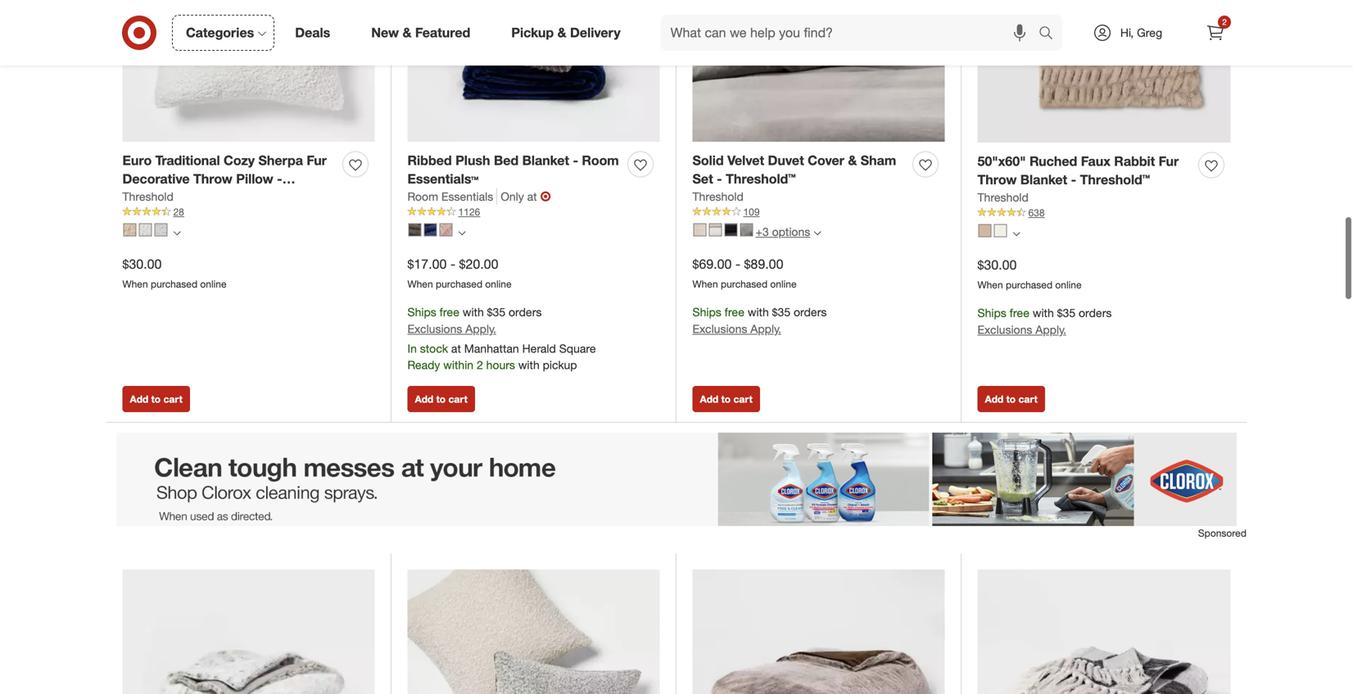 Task type: vqa. For each thing, say whether or not it's contained in the screenshot.
middle the FAO
no



Task type: locate. For each thing, give the bounding box(es) containing it.
online down 28 link
[[200, 278, 227, 290]]

1 horizontal spatial room
[[582, 152, 619, 168]]

when down $17.00 at the left of the page
[[408, 278, 433, 290]]

all colors image right pink icon
[[459, 229, 466, 237]]

online down $89.00
[[771, 278, 797, 290]]

2 horizontal spatial exclusions apply. button
[[978, 322, 1067, 338]]

ruched
[[1030, 153, 1078, 169]]

add for euro traditional cozy sherpa fur decorative throw pillow - threshold™
[[130, 393, 149, 405]]

when
[[123, 278, 148, 290], [408, 278, 433, 290], [693, 278, 718, 290], [978, 279, 1004, 291]]

&
[[403, 25, 412, 41], [558, 25, 567, 41], [848, 152, 857, 168]]

faux
[[1082, 153, 1111, 169]]

- right set
[[717, 171, 723, 187]]

ships free with $35 orders exclusions apply.
[[693, 305, 827, 336], [978, 306, 1112, 337]]

online
[[200, 278, 227, 290], [485, 278, 512, 290], [771, 278, 797, 290], [1056, 279, 1082, 291]]

solid
[[693, 152, 724, 168]]

add for solid velvet duvet cover & sham set - threshold™
[[700, 393, 719, 405]]

1 horizontal spatial $35
[[772, 305, 791, 319]]

0 vertical spatial at
[[527, 189, 537, 204]]

fur right the "rabbit"
[[1159, 153, 1179, 169]]

What can we help you find? suggestions appear below search field
[[661, 15, 1043, 51]]

to
[[151, 393, 161, 405], [436, 393, 446, 405], [722, 393, 731, 405], [1007, 393, 1016, 405]]

throw down traditional
[[193, 171, 233, 187]]

0 horizontal spatial threshold™
[[123, 190, 193, 206]]

when inside $17.00 - $20.00 when purchased online
[[408, 278, 433, 290]]

woven boucle square throw pillow with exposed zipper - threshold™ image
[[408, 569, 660, 694], [408, 569, 660, 694]]

2 horizontal spatial &
[[848, 152, 857, 168]]

2 down manhattan on the left of page
[[477, 358, 483, 372]]

1 horizontal spatial throw
[[978, 172, 1017, 188]]

2 horizontal spatial all colors element
[[1013, 228, 1021, 238]]

60"x80" woven cotton checkered bed throw - threshold™ image
[[978, 569, 1231, 694], [978, 569, 1231, 694]]

1 all colors image from the left
[[173, 229, 181, 237]]

online down "$20.00"
[[485, 278, 512, 290]]

to for ribbed plush bed blanket - room essentials™
[[436, 393, 446, 405]]

& right the pickup
[[558, 25, 567, 41]]

0 horizontal spatial $30.00 when purchased online
[[123, 256, 227, 290]]

2 horizontal spatial $35
[[1058, 306, 1076, 320]]

at up within on the bottom left of page
[[451, 341, 461, 356]]

threshold
[[123, 189, 174, 204], [693, 189, 744, 204], [978, 190, 1029, 204]]

to for 50"x60" ruched faux rabbit fur throw blanket - threshold™
[[1007, 393, 1016, 405]]

cream image right neutral icon
[[994, 224, 1008, 237]]

all colors image for $17.00
[[459, 229, 466, 237]]

gray image
[[740, 223, 754, 237]]

1126 link
[[408, 205, 660, 219]]

decorative
[[123, 171, 190, 187]]

ships free with $35 orders exclusions apply. in stock at  manhattan herald square ready within 2 hours with pickup
[[408, 305, 596, 372]]

ships free with $35 orders exclusions apply. for $89.00
[[693, 305, 827, 336]]

55"x80" faux fur bed blanket animal print - threshold™ image
[[123, 569, 375, 694], [123, 569, 375, 694]]

to for solid velvet duvet cover & sham set - threshold™
[[722, 393, 731, 405]]

blanket down 'ruched'
[[1021, 172, 1068, 188]]

threshold™ for duvet
[[726, 171, 796, 187]]

new & featured link
[[358, 15, 491, 51]]

1 horizontal spatial all colors element
[[459, 227, 466, 237]]

4 add from the left
[[985, 393, 1004, 405]]

birch image
[[694, 223, 707, 237]]

1 horizontal spatial ships free with $35 orders exclusions apply.
[[978, 306, 1112, 337]]

2 horizontal spatial apply.
[[1036, 323, 1067, 337]]

0 horizontal spatial apply.
[[466, 322, 496, 336]]

exclusions
[[408, 322, 463, 336], [693, 322, 748, 336], [978, 323, 1033, 337]]

at left ¬
[[527, 189, 537, 204]]

$89.00
[[745, 256, 784, 272]]

$30.00 when purchased online for throw
[[978, 257, 1082, 291]]

0 horizontal spatial &
[[403, 25, 412, 41]]

1 horizontal spatial blanket
[[1021, 172, 1068, 188]]

& for pickup
[[558, 25, 567, 41]]

free up stock
[[440, 305, 460, 319]]

0 horizontal spatial blanket
[[523, 152, 570, 168]]

threshold link for euro traditional cozy sherpa fur decorative throw pillow - threshold™
[[123, 188, 174, 205]]

ships
[[408, 305, 437, 319], [693, 305, 722, 319], [978, 306, 1007, 320]]

0 horizontal spatial all colors image
[[173, 229, 181, 237]]

room inside the room essentials only at ¬
[[408, 189, 438, 204]]

with
[[463, 305, 484, 319], [748, 305, 769, 319], [1033, 306, 1054, 320], [519, 358, 540, 372]]

0 horizontal spatial orders
[[509, 305, 542, 319]]

apply.
[[466, 322, 496, 336], [751, 322, 782, 336], [1036, 323, 1067, 337]]

& inside pickup & delivery link
[[558, 25, 567, 41]]

& left the 'sham'
[[848, 152, 857, 168]]

threshold down set
[[693, 189, 744, 204]]

1 horizontal spatial threshold link
[[693, 188, 744, 205]]

1 horizontal spatial cream image
[[994, 224, 1008, 237]]

options
[[772, 225, 811, 239]]

cream image
[[139, 223, 152, 237]]

add to cart button for 50"x60" ruched faux rabbit fur throw blanket - threshold™
[[978, 386, 1046, 412]]

exclusions apply. button
[[408, 321, 496, 337], [693, 321, 782, 337], [978, 322, 1067, 338]]

0 horizontal spatial at
[[451, 341, 461, 356]]

all colors element
[[173, 227, 181, 237], [459, 227, 466, 237], [1013, 228, 1021, 238]]

ribbed plush bed blanket - room essentials™ link
[[408, 151, 622, 188]]

1 horizontal spatial apply.
[[751, 322, 782, 336]]

cream image for $30.00
[[994, 224, 1008, 237]]

euro traditional cozy sherpa fur decorative throw pillow - threshold™ link
[[123, 151, 336, 206]]

0 horizontal spatial exclusions
[[408, 322, 463, 336]]

3 add to cart from the left
[[700, 393, 753, 405]]

all colors element right pink icon
[[459, 227, 466, 237]]

4 to from the left
[[1007, 393, 1016, 405]]

essentials™
[[408, 171, 479, 187]]

$30.00 down cream image
[[123, 256, 162, 272]]

1 add to cart button from the left
[[123, 386, 190, 412]]

throw inside euro traditional cozy sherpa fur decorative throw pillow - threshold™
[[193, 171, 233, 187]]

0 horizontal spatial cream image
[[709, 223, 722, 237]]

1 horizontal spatial exclusions apply. button
[[693, 321, 782, 337]]

gray image
[[154, 223, 168, 237], [409, 223, 422, 237]]

1 vertical spatial at
[[451, 341, 461, 356]]

1 horizontal spatial threshold
[[693, 189, 744, 204]]

add to cart for 50"x60" ruched faux rabbit fur throw blanket - threshold™
[[985, 393, 1038, 405]]

ribbed plush bed blanket - room essentials™ image
[[408, 0, 660, 142], [408, 0, 660, 142]]

1 horizontal spatial &
[[558, 25, 567, 41]]

$17.00 - $20.00 when purchased online
[[408, 256, 512, 290]]

0 horizontal spatial room
[[408, 189, 438, 204]]

when down $69.00
[[693, 278, 718, 290]]

4 add to cart from the left
[[985, 393, 1038, 405]]

$30.00 when purchased online down cream image
[[123, 256, 227, 290]]

all colors element for blanket
[[1013, 228, 1021, 238]]

neutral image
[[979, 224, 992, 237]]

pickup
[[512, 25, 554, 41]]

- inside 50"x60" ruched faux rabbit fur throw blanket - threshold™
[[1072, 172, 1077, 188]]

0 horizontal spatial threshold link
[[123, 188, 174, 205]]

all colors + 3 more colors image
[[814, 229, 821, 237]]

all colors image for $30.00
[[173, 229, 181, 237]]

free down $69.00 - $89.00 when purchased online
[[725, 305, 745, 319]]

free
[[440, 305, 460, 319], [725, 305, 745, 319], [1010, 306, 1030, 320]]

0 horizontal spatial threshold
[[123, 189, 174, 204]]

traditional
[[155, 152, 220, 168]]

rabbit
[[1115, 153, 1156, 169]]

2 horizontal spatial free
[[1010, 306, 1030, 320]]

at inside the room essentials only at ¬
[[527, 189, 537, 204]]

0 horizontal spatial ships free with $35 orders exclusions apply.
[[693, 305, 827, 336]]

throw down 50"x60"
[[978, 172, 1017, 188]]

plush
[[456, 152, 490, 168]]

0 horizontal spatial all colors element
[[173, 227, 181, 237]]

3 add to cart button from the left
[[693, 386, 760, 412]]

2 add to cart from the left
[[415, 393, 468, 405]]

threshold™ inside solid velvet duvet cover & sham set - threshold™
[[726, 171, 796, 187]]

1 horizontal spatial ships
[[693, 305, 722, 319]]

add to cart
[[130, 393, 183, 405], [415, 393, 468, 405], [700, 393, 753, 405], [985, 393, 1038, 405]]

& right new
[[403, 25, 412, 41]]

2 right the greg
[[1223, 17, 1227, 27]]

set
[[693, 171, 714, 187]]

0 vertical spatial 2
[[1223, 17, 1227, 27]]

1 horizontal spatial all colors image
[[459, 229, 466, 237]]

0 horizontal spatial exclusions apply. button
[[408, 321, 496, 337]]

28 link
[[123, 205, 375, 219]]

threshold™ inside 50"x60" ruched faux rabbit fur throw blanket - threshold™
[[1081, 172, 1151, 188]]

add to cart for ribbed plush bed blanket - room essentials™
[[415, 393, 468, 405]]

1 cart from the left
[[163, 393, 183, 405]]

$69.00 - $89.00 when purchased online
[[693, 256, 797, 290]]

deals
[[295, 25, 330, 41]]

threshold link for solid velvet duvet cover & sham set - threshold™
[[693, 188, 744, 205]]

fur inside euro traditional cozy sherpa fur decorative throw pillow - threshold™
[[307, 152, 327, 168]]

1 horizontal spatial $30.00 when purchased online
[[978, 257, 1082, 291]]

1 horizontal spatial $30.00
[[978, 257, 1017, 273]]

2 horizontal spatial threshold™
[[1081, 172, 1151, 188]]

threshold link
[[123, 188, 174, 205], [693, 188, 744, 205], [978, 189, 1029, 206]]

threshold™ down decorative
[[123, 190, 193, 206]]

all colors + 3 more colors element
[[814, 227, 821, 237]]

solid velvet duvet cover & sham set - threshold™ image
[[693, 0, 945, 142], [693, 0, 945, 142]]

fur inside 50"x60" ruched faux rabbit fur throw blanket - threshold™
[[1159, 153, 1179, 169]]

add
[[130, 393, 149, 405], [415, 393, 434, 405], [700, 393, 719, 405], [985, 393, 1004, 405]]

0 horizontal spatial $35
[[487, 305, 506, 319]]

$30.00 when purchased online down all colors icon
[[978, 257, 1082, 291]]

+3
[[756, 225, 769, 239]]

3 to from the left
[[722, 393, 731, 405]]

1 horizontal spatial fur
[[1159, 153, 1179, 169]]

threshold™ down the faux
[[1081, 172, 1151, 188]]

threshold link down decorative
[[123, 188, 174, 205]]

all colors image down 28
[[173, 229, 181, 237]]

bed
[[494, 152, 519, 168]]

2 horizontal spatial ships
[[978, 306, 1007, 320]]

2
[[1223, 17, 1227, 27], [477, 358, 483, 372]]

cart for blanket
[[1019, 393, 1038, 405]]

$69.00
[[693, 256, 732, 272]]

threshold for euro traditional cozy sherpa fur decorative throw pillow - threshold™
[[123, 189, 174, 204]]

1 horizontal spatial exclusions
[[693, 322, 748, 336]]

gray image left blue image
[[409, 223, 422, 237]]

1 add to cart from the left
[[130, 393, 183, 405]]

4 cart from the left
[[1019, 393, 1038, 405]]

$35
[[487, 305, 506, 319], [772, 305, 791, 319], [1058, 306, 1076, 320]]

1 horizontal spatial threshold™
[[726, 171, 796, 187]]

cozy
[[224, 152, 255, 168]]

threshold link down 50"x60"
[[978, 189, 1029, 206]]

threshold down 50"x60"
[[978, 190, 1029, 204]]

50"x60" ruched faux rabbit fur throw blanket - threshold™ link
[[978, 152, 1193, 189]]

1 horizontal spatial orders
[[794, 305, 827, 319]]

- right $17.00 at the left of the page
[[451, 256, 456, 272]]

add to cart button
[[123, 386, 190, 412], [408, 386, 475, 412], [693, 386, 760, 412], [978, 386, 1046, 412]]

sherpa
[[259, 152, 303, 168]]

0 vertical spatial room
[[582, 152, 619, 168]]

0 horizontal spatial fur
[[307, 152, 327, 168]]

$30.00 when purchased online for decorative
[[123, 256, 227, 290]]

3 cart from the left
[[734, 393, 753, 405]]

purchased down cream image
[[151, 278, 198, 290]]

ready
[[408, 358, 440, 372]]

2 add to cart button from the left
[[408, 386, 475, 412]]

- down 'ruched'
[[1072, 172, 1077, 188]]

cart
[[163, 393, 183, 405], [449, 393, 468, 405], [734, 393, 753, 405], [1019, 393, 1038, 405]]

& inside 'new & featured' 'link'
[[403, 25, 412, 41]]

threshold™
[[726, 171, 796, 187], [1081, 172, 1151, 188], [123, 190, 193, 206]]

all colors element right neutral icon
[[1013, 228, 1021, 238]]

within
[[444, 358, 474, 372]]

blanket
[[523, 152, 570, 168], [1021, 172, 1068, 188]]

purchased down "$20.00"
[[436, 278, 483, 290]]

apply. for $30.00
[[1036, 323, 1067, 337]]

3 add from the left
[[700, 393, 719, 405]]

online inside $69.00 - $89.00 when purchased online
[[771, 278, 797, 290]]

all colors element down 28
[[173, 227, 181, 237]]

blanket up ¬
[[523, 152, 570, 168]]

blanket inside 50"x60" ruched faux rabbit fur throw blanket - threshold™
[[1021, 172, 1068, 188]]

2 horizontal spatial threshold link
[[978, 189, 1029, 206]]

add to cart button for euro traditional cozy sherpa fur decorative throw pillow - threshold™
[[123, 386, 190, 412]]

fur for 50"x60" ruched faux rabbit fur throw blanket - threshold™
[[1159, 153, 1179, 169]]

0 horizontal spatial 2
[[477, 358, 483, 372]]

cream image
[[709, 223, 722, 237], [994, 224, 1008, 237]]

1 add from the left
[[130, 393, 149, 405]]

50"x60" ruched faux rabbit fur throw blanket - threshold™ image
[[978, 0, 1231, 142], [978, 0, 1231, 142]]

2 horizontal spatial orders
[[1079, 306, 1112, 320]]

1 horizontal spatial at
[[527, 189, 537, 204]]

natural image
[[123, 223, 136, 237]]

threshold™ inside euro traditional cozy sherpa fur decorative throw pillow - threshold™
[[123, 190, 193, 206]]

$30.00 for euro traditional cozy sherpa fur decorative throw pillow - threshold™
[[123, 256, 162, 272]]

1 vertical spatial 2
[[477, 358, 483, 372]]

all colors image
[[1013, 230, 1021, 238]]

in
[[408, 341, 417, 356]]

cream image right birch icon
[[709, 223, 722, 237]]

threshold™ down velvet
[[726, 171, 796, 187]]

cover
[[808, 152, 845, 168]]

0 vertical spatial blanket
[[523, 152, 570, 168]]

manhattan
[[464, 341, 519, 356]]

- left $89.00
[[736, 256, 741, 272]]

fur
[[307, 152, 327, 168], [1159, 153, 1179, 169]]

fur right sherpa
[[307, 152, 327, 168]]

50"x60" ruched faux rabbit fur throw blanket - threshold™
[[978, 153, 1179, 188]]

solid velvet duvet cover & sham set - threshold™
[[693, 152, 897, 187]]

1 horizontal spatial free
[[725, 305, 745, 319]]

$30.00 down neutral icon
[[978, 257, 1017, 273]]

euro traditional cozy sherpa fur decorative throw pillow - threshold™ image
[[123, 0, 375, 142], [123, 0, 375, 142]]

$30.00
[[123, 256, 162, 272], [978, 257, 1017, 273]]

1 vertical spatial room
[[408, 189, 438, 204]]

1 to from the left
[[151, 393, 161, 405]]

threshold link down set
[[693, 188, 744, 205]]

0 horizontal spatial gray image
[[154, 223, 168, 237]]

threshold down decorative
[[123, 189, 174, 204]]

0 horizontal spatial ships
[[408, 305, 437, 319]]

free down all colors icon
[[1010, 306, 1030, 320]]

0 horizontal spatial throw
[[193, 171, 233, 187]]

ribbed plush bed blanket - room essentials™
[[408, 152, 619, 187]]

ribbed
[[408, 152, 452, 168]]

2 all colors image from the left
[[459, 229, 466, 237]]

& inside solid velvet duvet cover & sham set - threshold™
[[848, 152, 857, 168]]

purchased down $89.00
[[721, 278, 768, 290]]

categories link
[[172, 15, 275, 51]]

purchased
[[151, 278, 198, 290], [436, 278, 483, 290], [721, 278, 768, 290], [1006, 279, 1053, 291]]

2 cart from the left
[[449, 393, 468, 405]]

1 horizontal spatial gray image
[[409, 223, 422, 237]]

gray image right cream image
[[154, 223, 168, 237]]

sham
[[861, 152, 897, 168]]

search
[[1032, 26, 1071, 42]]

purchased inside $17.00 - $20.00 when purchased online
[[436, 278, 483, 290]]

- up 1126 link
[[573, 152, 579, 168]]

solid velvet duvet cover & sham set - threshold™ link
[[693, 151, 907, 188]]

4 add to cart button from the left
[[978, 386, 1046, 412]]

all colors image
[[173, 229, 181, 237], [459, 229, 466, 237]]

55" x 80" 15lbs faux fur weighted blanket with removable cover brown - threshold™ image
[[693, 569, 945, 694], [693, 569, 945, 694]]

1 vertical spatial blanket
[[1021, 172, 1068, 188]]

2 add from the left
[[415, 393, 434, 405]]

new
[[371, 25, 399, 41]]

2 horizontal spatial exclusions
[[978, 323, 1033, 337]]

0 horizontal spatial $30.00
[[123, 256, 162, 272]]

when inside $69.00 - $89.00 when purchased online
[[693, 278, 718, 290]]

throw
[[193, 171, 233, 187], [978, 172, 1017, 188]]

109 link
[[693, 205, 945, 219]]

room
[[582, 152, 619, 168], [408, 189, 438, 204]]

2 horizontal spatial threshold
[[978, 190, 1029, 204]]

- down sherpa
[[277, 171, 282, 187]]

add to cart for solid velvet duvet cover & sham set - threshold™
[[700, 393, 753, 405]]

delivery
[[570, 25, 621, 41]]

0 horizontal spatial free
[[440, 305, 460, 319]]

free for $30.00
[[1010, 306, 1030, 320]]

stock
[[420, 341, 448, 356]]

2 to from the left
[[436, 393, 446, 405]]

when down natural image
[[123, 278, 148, 290]]



Task type: describe. For each thing, give the bounding box(es) containing it.
online inside $17.00 - $20.00 when purchased online
[[485, 278, 512, 290]]

- inside "ribbed plush bed blanket - room essentials™"
[[573, 152, 579, 168]]

28
[[173, 206, 184, 218]]

add to cart button for ribbed plush bed blanket - room essentials™
[[408, 386, 475, 412]]

when down neutral icon
[[978, 279, 1004, 291]]

purchased inside $69.00 - $89.00 when purchased online
[[721, 278, 768, 290]]

$30.00 for 50"x60" ruched faux rabbit fur throw blanket - threshold™
[[978, 257, 1017, 273]]

cream image for $69.00
[[709, 223, 722, 237]]

room essentials only at ¬
[[408, 188, 551, 204]]

- inside $69.00 - $89.00 when purchased online
[[736, 256, 741, 272]]

blue image
[[424, 223, 437, 237]]

square
[[559, 341, 596, 356]]

blanket inside "ribbed plush bed blanket - room essentials™"
[[523, 152, 570, 168]]

$17.00
[[408, 256, 447, 272]]

apply. for $69.00
[[751, 322, 782, 336]]

orders for $30.00
[[1079, 306, 1112, 320]]

new & featured
[[371, 25, 471, 41]]

2 gray image from the left
[[409, 223, 422, 237]]

all colors element for essentials™
[[459, 227, 466, 237]]

add for 50"x60" ruched faux rabbit fur throw blanket - threshold™
[[985, 393, 1004, 405]]

throw inside 50"x60" ruched faux rabbit fur throw blanket - threshold™
[[978, 172, 1017, 188]]

2 inside "ships free with $35 orders exclusions apply. in stock at  manhattan herald square ready within 2 hours with pickup"
[[477, 358, 483, 372]]

exclusions apply. button for $69.00
[[693, 321, 782, 337]]

$35 for $30.00
[[1058, 306, 1076, 320]]

to for euro traditional cozy sherpa fur decorative throw pillow - threshold™
[[151, 393, 161, 405]]

online down 638 link
[[1056, 279, 1082, 291]]

orders inside "ships free with $35 orders exclusions apply. in stock at  manhattan herald square ready within 2 hours with pickup"
[[509, 305, 542, 319]]

$20.00
[[459, 256, 499, 272]]

deals link
[[281, 15, 351, 51]]

room inside "ribbed plush bed blanket - room essentials™"
[[582, 152, 619, 168]]

only
[[501, 189, 524, 204]]

cart for throw
[[163, 393, 183, 405]]

apply. inside "ships free with $35 orders exclusions apply. in stock at  manhattan herald square ready within 2 hours with pickup"
[[466, 322, 496, 336]]

& for new
[[403, 25, 412, 41]]

ships free with $35 orders exclusions apply. for purchased
[[978, 306, 1112, 337]]

- inside $17.00 - $20.00 when purchased online
[[451, 256, 456, 272]]

exclusions inside "ships free with $35 orders exclusions apply. in stock at  manhattan herald square ready within 2 hours with pickup"
[[408, 322, 463, 336]]

¬
[[541, 188, 551, 204]]

- inside euro traditional cozy sherpa fur decorative throw pillow - threshold™
[[277, 171, 282, 187]]

fur for euro traditional cozy sherpa fur decorative throw pillow - threshold™
[[307, 152, 327, 168]]

at inside "ships free with $35 orders exclusions apply. in stock at  manhattan herald square ready within 2 hours with pickup"
[[451, 341, 461, 356]]

euro traditional cozy sherpa fur decorative throw pillow - threshold™
[[123, 152, 327, 206]]

duvet
[[768, 152, 805, 168]]

1 gray image from the left
[[154, 223, 168, 237]]

1126
[[459, 206, 480, 218]]

purchased down all colors icon
[[1006, 279, 1053, 291]]

- inside solid velvet duvet cover & sham set - threshold™
[[717, 171, 723, 187]]

$35 for $69.00
[[772, 305, 791, 319]]

featured
[[415, 25, 471, 41]]

free for $69.00 - $89.00
[[725, 305, 745, 319]]

exclusions for $69.00
[[693, 322, 748, 336]]

add to cart for euro traditional cozy sherpa fur decorative throw pillow - threshold™
[[130, 393, 183, 405]]

add to cart button for solid velvet duvet cover & sham set - threshold™
[[693, 386, 760, 412]]

essentials
[[442, 189, 494, 204]]

+3 options button
[[686, 219, 829, 245]]

109
[[744, 206, 760, 218]]

advertisement element
[[107, 433, 1247, 526]]

50"x60"
[[978, 153, 1026, 169]]

exclusions for $30.00
[[978, 323, 1033, 337]]

threshold for solid velvet duvet cover & sham set - threshold™
[[693, 189, 744, 204]]

ships inside "ships free with $35 orders exclusions apply. in stock at  manhattan herald square ready within 2 hours with pickup"
[[408, 305, 437, 319]]

orders for $69.00 - $89.00
[[794, 305, 827, 319]]

threshold™ for faux
[[1081, 172, 1151, 188]]

hi, greg
[[1121, 25, 1163, 40]]

pillow
[[236, 171, 273, 187]]

pickup
[[543, 358, 577, 372]]

euro
[[123, 152, 152, 168]]

herald
[[522, 341, 556, 356]]

velvet
[[728, 152, 765, 168]]

pink image
[[440, 223, 453, 237]]

2 link
[[1198, 15, 1234, 51]]

pickup & delivery link
[[498, 15, 641, 51]]

sponsored
[[1199, 527, 1247, 539]]

cart for set
[[734, 393, 753, 405]]

dark gray image
[[725, 223, 738, 237]]

categories
[[186, 25, 254, 41]]

threshold link for 50"x60" ruched faux rabbit fur throw blanket - threshold™
[[978, 189, 1029, 206]]

638
[[1029, 207, 1045, 219]]

638 link
[[978, 206, 1231, 220]]

hours
[[486, 358, 515, 372]]

$35 inside "ships free with $35 orders exclusions apply. in stock at  manhattan herald square ready within 2 hours with pickup"
[[487, 305, 506, 319]]

free inside "ships free with $35 orders exclusions apply. in stock at  manhattan herald square ready within 2 hours with pickup"
[[440, 305, 460, 319]]

exclusions apply. button for $30.00
[[978, 322, 1067, 338]]

pickup & delivery
[[512, 25, 621, 41]]

ships for $69.00
[[693, 305, 722, 319]]

add for ribbed plush bed blanket - room essentials™
[[415, 393, 434, 405]]

+3 options
[[756, 225, 811, 239]]

search button
[[1032, 15, 1071, 54]]

all colors element for throw
[[173, 227, 181, 237]]

ships for $30.00
[[978, 306, 1007, 320]]

threshold for 50"x60" ruched faux rabbit fur throw blanket - threshold™
[[978, 190, 1029, 204]]

cart for essentials™
[[449, 393, 468, 405]]

greg
[[1138, 25, 1163, 40]]

hi,
[[1121, 25, 1134, 40]]

room essentials link
[[408, 188, 498, 205]]

1 horizontal spatial 2
[[1223, 17, 1227, 27]]



